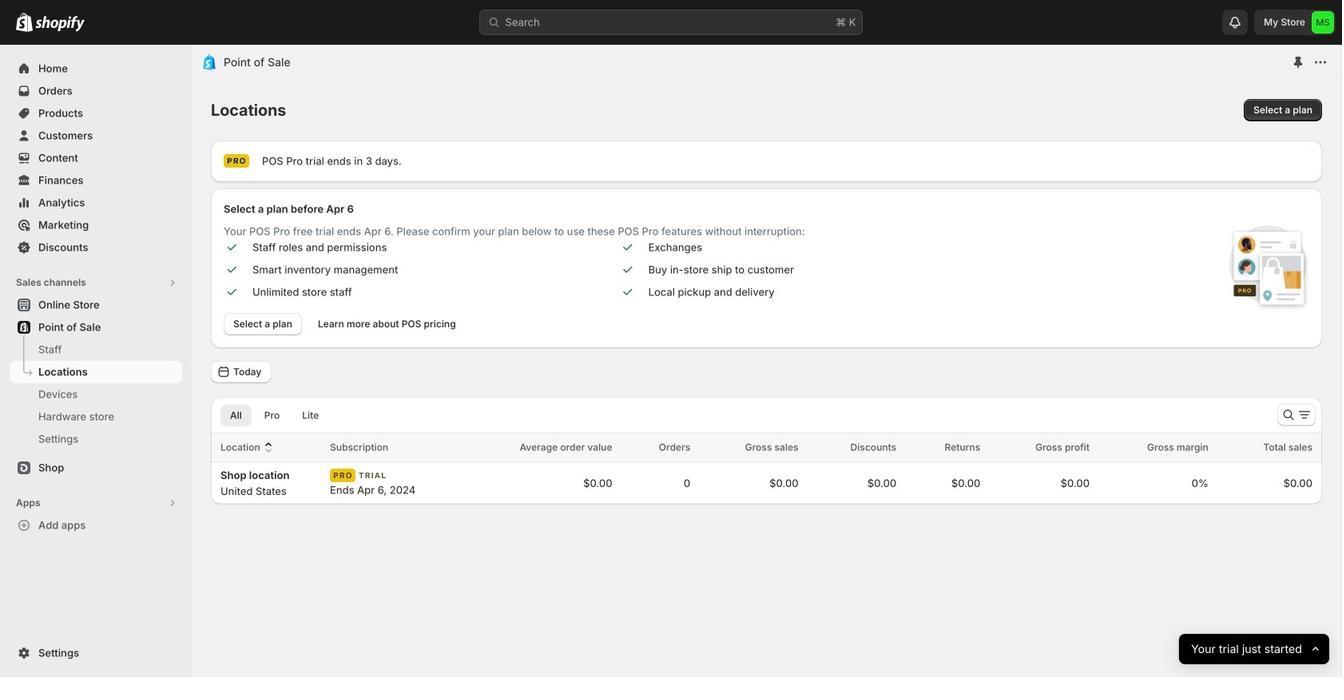 Task type: locate. For each thing, give the bounding box(es) containing it.
my store image
[[1312, 11, 1334, 34]]

shopify image
[[16, 13, 33, 32]]

shopify image
[[35, 16, 85, 32]]

icon for point of sale image
[[201, 54, 217, 70]]



Task type: describe. For each thing, give the bounding box(es) containing it.
fullscreen dialog
[[192, 45, 1342, 678]]



Task type: vqa. For each thing, say whether or not it's contained in the screenshot.
posts
no



